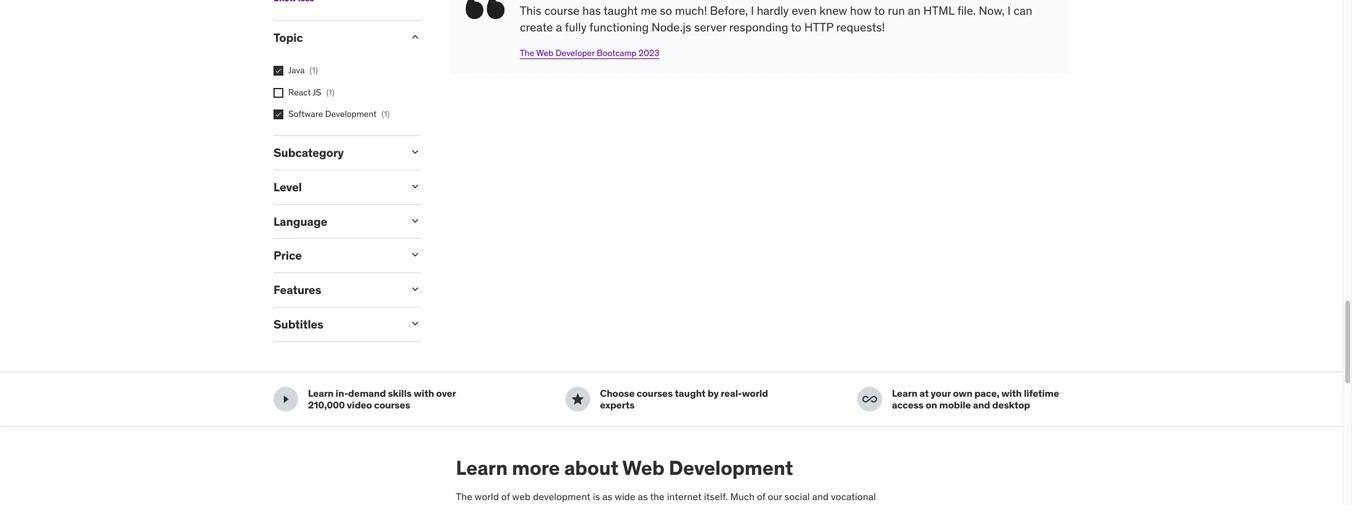 Task type: describe. For each thing, give the bounding box(es) containing it.
small image for subtitles
[[409, 318, 421, 330]]

level
[[273, 180, 302, 194]]

the web developer bootcamp 2023
[[520, 47, 659, 58]]

small image for features
[[409, 283, 421, 296]]

subtitles
[[273, 317, 323, 332]]

creating,
[[759, 505, 797, 506]]

responding
[[729, 20, 788, 35]]

medium image
[[862, 392, 877, 407]]

is
[[593, 491, 600, 503]]

me
[[641, 3, 657, 18]]

choose courses taught by real-world experts
[[600, 387, 768, 411]]

1 horizontal spatial development
[[669, 456, 793, 481]]

about
[[564, 456, 618, 481]]

much!
[[675, 3, 707, 18]]

play
[[478, 505, 496, 506]]

world inside the world of web development is as wide as the internet itself. much of our social and vocational lives play out on the internet, which prompts new industries aimed at creating, managing, an
[[475, 491, 499, 503]]

internet
[[667, 491, 702, 503]]

real-
[[721, 387, 742, 399]]

which
[[585, 505, 610, 506]]

out
[[498, 505, 513, 506]]

software development (1)
[[288, 109, 390, 120]]

server
[[694, 20, 726, 35]]

fully
[[565, 20, 587, 35]]

learn at your own pace, with lifetime access on mobile and desktop
[[892, 387, 1059, 411]]

over
[[436, 387, 456, 399]]

(1) for js
[[326, 87, 335, 98]]

this
[[520, 3, 541, 18]]

html
[[923, 3, 954, 18]]

2 as from the left
[[638, 491, 648, 503]]

how
[[850, 3, 872, 18]]

course
[[544, 3, 580, 18]]

social
[[784, 491, 810, 503]]

an
[[908, 3, 921, 18]]

world inside choose courses taught by real-world experts
[[742, 387, 768, 399]]

our
[[768, 491, 782, 503]]

vocational
[[831, 491, 876, 503]]

pace,
[[974, 387, 999, 399]]

software
[[288, 109, 323, 120]]

hardly
[[757, 3, 789, 18]]

2023
[[639, 47, 659, 58]]

aimed
[[718, 505, 745, 506]]

even
[[792, 3, 817, 18]]

2 i from the left
[[1008, 3, 1011, 18]]

1 horizontal spatial to
[[874, 3, 885, 18]]

learn more about web development
[[456, 456, 793, 481]]

file.
[[957, 3, 976, 18]]

requests!
[[836, 20, 885, 35]]

the world of web development is as wide as the internet itself. much of our social and vocational lives play out on the internet, which prompts new industries aimed at creating, managing, an
[[456, 491, 876, 506]]

courses inside "learn in-demand skills with over 210,000 video courses"
[[374, 399, 410, 411]]

1 vertical spatial the
[[528, 505, 543, 506]]

0 vertical spatial (1)
[[310, 65, 318, 76]]

wide
[[615, 491, 635, 503]]

xsmall image for java (1)
[[273, 66, 283, 76]]

lives
[[456, 505, 475, 506]]

courses inside choose courses taught by real-world experts
[[637, 387, 673, 399]]

itself.
[[704, 491, 728, 503]]

development
[[533, 491, 590, 503]]

at inside the world of web development is as wide as the internet itself. much of our social and vocational lives play out on the internet, which prompts new industries aimed at creating, managing, an
[[748, 505, 756, 506]]

much
[[730, 491, 754, 503]]

experts
[[600, 399, 634, 411]]

xsmall image for react js (1)
[[273, 88, 283, 98]]

with inside learn at your own pace, with lifetime access on mobile and desktop
[[1001, 387, 1022, 399]]

0 vertical spatial xsmall image
[[316, 0, 326, 3]]

node.js
[[652, 20, 691, 35]]

so
[[660, 3, 672, 18]]

your
[[931, 387, 951, 399]]

prompts
[[613, 505, 650, 506]]

subcategory button
[[273, 145, 399, 160]]

in-
[[336, 387, 348, 399]]

can
[[1014, 3, 1032, 18]]

react
[[288, 87, 311, 98]]

language
[[273, 214, 327, 229]]

on inside the world of web development is as wide as the internet itself. much of our social and vocational lives play out on the internet, which prompts new industries aimed at creating, managing, an
[[515, 505, 526, 506]]

features button
[[273, 283, 399, 298]]

video
[[347, 399, 372, 411]]

small image for level
[[409, 180, 421, 193]]

java
[[288, 65, 305, 76]]

0 horizontal spatial to
[[791, 20, 802, 35]]

bootcamp
[[597, 47, 637, 58]]

functioning
[[589, 20, 649, 35]]

before,
[[710, 3, 748, 18]]



Task type: vqa. For each thing, say whether or not it's contained in the screenshot.
desktop
yes



Task type: locate. For each thing, give the bounding box(es) containing it.
create
[[520, 20, 553, 35]]

industries
[[673, 505, 716, 506]]

2 small image from the top
[[409, 215, 421, 227]]

1 small image from the top
[[409, 146, 421, 158]]

react js (1)
[[288, 87, 335, 98]]

1 horizontal spatial with
[[1001, 387, 1022, 399]]

world up 'play' at the bottom
[[475, 491, 499, 503]]

the
[[520, 47, 534, 58], [456, 491, 472, 503]]

development up much
[[669, 456, 793, 481]]

2 with from the left
[[1001, 387, 1022, 399]]

with
[[414, 387, 434, 399], [1001, 387, 1022, 399]]

2 vertical spatial (1)
[[382, 109, 390, 120]]

2 small image from the top
[[409, 180, 421, 193]]

0 horizontal spatial learn
[[308, 387, 334, 399]]

to down even
[[791, 20, 802, 35]]

1 as from the left
[[602, 491, 612, 503]]

0 horizontal spatial and
[[812, 491, 829, 503]]

with right pace,
[[1001, 387, 1022, 399]]

the for the world of web development is as wide as the internet itself. much of our social and vocational lives play out on the internet, which prompts new industries aimed at creating, managing, an
[[456, 491, 472, 503]]

1 small image from the top
[[409, 31, 421, 43]]

1 vertical spatial taught
[[675, 387, 706, 399]]

learn for learn at your own pace, with lifetime access on mobile and desktop
[[892, 387, 917, 399]]

1 vertical spatial web
[[622, 456, 664, 481]]

on inside learn at your own pace, with lifetime access on mobile and desktop
[[926, 399, 937, 411]]

xsmall image up topic dropdown button
[[316, 0, 326, 3]]

medium image
[[278, 392, 293, 407], [570, 392, 585, 407]]

0 vertical spatial at
[[920, 387, 929, 399]]

i up responding
[[751, 3, 754, 18]]

knew
[[819, 3, 847, 18]]

the inside the world of web development is as wide as the internet itself. much of our social and vocational lives play out on the internet, which prompts new industries aimed at creating, managing, an
[[456, 491, 472, 503]]

xsmall image
[[273, 110, 283, 120]]

development
[[325, 109, 377, 120], [669, 456, 793, 481]]

learn left in-
[[308, 387, 334, 399]]

on down web
[[515, 505, 526, 506]]

new
[[652, 505, 670, 506]]

taught inside choose courses taught by real-world experts
[[675, 387, 706, 399]]

at down much
[[748, 505, 756, 506]]

medium image for choose
[[570, 392, 585, 407]]

xsmall image left the react
[[273, 88, 283, 98]]

js
[[313, 87, 321, 98]]

the up lives
[[456, 491, 472, 503]]

to
[[874, 3, 885, 18], [791, 20, 802, 35]]

1 horizontal spatial of
[[757, 491, 765, 503]]

demand
[[348, 387, 386, 399]]

i
[[751, 3, 754, 18], [1008, 3, 1011, 18]]

to left "run"
[[874, 3, 885, 18]]

as right 'is'
[[602, 491, 612, 503]]

java (1)
[[288, 65, 318, 76]]

subtitles button
[[273, 317, 399, 332]]

0 vertical spatial the
[[520, 47, 534, 58]]

0 horizontal spatial the
[[456, 491, 472, 503]]

managing,
[[800, 505, 846, 506]]

3 small image from the top
[[409, 249, 421, 261]]

1 vertical spatial small image
[[409, 215, 421, 227]]

1 with from the left
[[414, 387, 434, 399]]

xsmall image left java
[[273, 66, 283, 76]]

1 vertical spatial world
[[475, 491, 499, 503]]

subcategory
[[273, 145, 344, 160]]

1 vertical spatial on
[[515, 505, 526, 506]]

and inside learn at your own pace, with lifetime access on mobile and desktop
[[973, 399, 990, 411]]

features
[[273, 283, 321, 298]]

3 small image from the top
[[409, 318, 421, 330]]

0 vertical spatial to
[[874, 3, 885, 18]]

small image for subcategory
[[409, 146, 421, 158]]

1 of from the left
[[501, 491, 510, 503]]

1 horizontal spatial the
[[520, 47, 534, 58]]

run
[[888, 3, 905, 18]]

210,000
[[308, 399, 345, 411]]

2 of from the left
[[757, 491, 765, 503]]

courses
[[637, 387, 673, 399], [374, 399, 410, 411]]

medium image left experts
[[570, 392, 585, 407]]

learn
[[308, 387, 334, 399], [892, 387, 917, 399], [456, 456, 508, 481]]

taught up functioning
[[604, 3, 638, 18]]

the down web
[[528, 505, 543, 506]]

medium image left 210,000
[[278, 392, 293, 407]]

1 vertical spatial xsmall image
[[273, 66, 283, 76]]

1 horizontal spatial i
[[1008, 3, 1011, 18]]

1 horizontal spatial learn
[[456, 456, 508, 481]]

0 horizontal spatial courses
[[374, 399, 410, 411]]

(1) for development
[[382, 109, 390, 120]]

learn inside "learn in-demand skills with over 210,000 video courses"
[[308, 387, 334, 399]]

with left over
[[414, 387, 434, 399]]

2 horizontal spatial learn
[[892, 387, 917, 399]]

taught inside this course has taught me so much! before, i hardly even knew how to run an html file. now, i can create a fully functioning node.js server responding to http requests!
[[604, 3, 638, 18]]

learn for learn more about web development
[[456, 456, 508, 481]]

and right own
[[973, 399, 990, 411]]

mobile
[[939, 399, 971, 411]]

learn up 'play' at the bottom
[[456, 456, 508, 481]]

world
[[742, 387, 768, 399], [475, 491, 499, 503]]

web down the create
[[536, 47, 553, 58]]

topic
[[273, 30, 303, 45]]

1 horizontal spatial web
[[622, 456, 664, 481]]

0 horizontal spatial the
[[528, 505, 543, 506]]

0 horizontal spatial development
[[325, 109, 377, 120]]

1 horizontal spatial the
[[650, 491, 665, 503]]

1 vertical spatial the
[[456, 491, 472, 503]]

1 medium image from the left
[[278, 392, 293, 407]]

small image for price
[[409, 249, 421, 261]]

and inside the world of web development is as wide as the internet itself. much of our social and vocational lives play out on the internet, which prompts new industries aimed at creating, managing, an
[[812, 491, 829, 503]]

0 vertical spatial development
[[325, 109, 377, 120]]

by
[[708, 387, 719, 399]]

more
[[512, 456, 560, 481]]

0 vertical spatial world
[[742, 387, 768, 399]]

as
[[602, 491, 612, 503], [638, 491, 648, 503]]

price button
[[273, 248, 399, 263]]

courses right video
[[374, 399, 410, 411]]

1 horizontal spatial courses
[[637, 387, 673, 399]]

1 i from the left
[[751, 3, 754, 18]]

level button
[[273, 180, 399, 194]]

and up managing,
[[812, 491, 829, 503]]

learn in-demand skills with over 210,000 video courses
[[308, 387, 456, 411]]

learn inside learn at your own pace, with lifetime access on mobile and desktop
[[892, 387, 917, 399]]

internet,
[[545, 505, 582, 506]]

0 horizontal spatial of
[[501, 491, 510, 503]]

0 vertical spatial taught
[[604, 3, 638, 18]]

0 horizontal spatial with
[[414, 387, 434, 399]]

0 horizontal spatial at
[[748, 505, 756, 506]]

1 horizontal spatial at
[[920, 387, 929, 399]]

0 horizontal spatial (1)
[[310, 65, 318, 76]]

learn right medium icon
[[892, 387, 917, 399]]

1 horizontal spatial (1)
[[326, 87, 335, 98]]

0 horizontal spatial on
[[515, 505, 526, 506]]

2 horizontal spatial (1)
[[382, 109, 390, 120]]

on
[[926, 399, 937, 411], [515, 505, 526, 506]]

(1)
[[310, 65, 318, 76], [326, 87, 335, 98], [382, 109, 390, 120]]

1 vertical spatial (1)
[[326, 87, 335, 98]]

0 horizontal spatial as
[[602, 491, 612, 503]]

0 vertical spatial on
[[926, 399, 937, 411]]

1 vertical spatial at
[[748, 505, 756, 506]]

development up subcategory dropdown button
[[325, 109, 377, 120]]

has
[[582, 3, 601, 18]]

this course has taught me so much! before, i hardly even knew how to run an html file. now, i can create a fully functioning node.js server responding to http requests!
[[520, 3, 1032, 35]]

of up out
[[501, 491, 510, 503]]

with inside "learn in-demand skills with over 210,000 video courses"
[[414, 387, 434, 399]]

small image for topic
[[409, 31, 421, 43]]

at
[[920, 387, 929, 399], [748, 505, 756, 506]]

medium image for learn
[[278, 392, 293, 407]]

2 medium image from the left
[[570, 392, 585, 407]]

of
[[501, 491, 510, 503], [757, 491, 765, 503]]

access
[[892, 399, 924, 411]]

skills
[[388, 387, 412, 399]]

0 horizontal spatial taught
[[604, 3, 638, 18]]

1 horizontal spatial taught
[[675, 387, 706, 399]]

at left your
[[920, 387, 929, 399]]

0 vertical spatial small image
[[409, 31, 421, 43]]

choose
[[600, 387, 635, 399]]

web
[[536, 47, 553, 58], [622, 456, 664, 481]]

1 vertical spatial development
[[669, 456, 793, 481]]

0 horizontal spatial i
[[751, 3, 754, 18]]

1 horizontal spatial on
[[926, 399, 937, 411]]

learn for learn in-demand skills with over 210,000 video courses
[[308, 387, 334, 399]]

2 vertical spatial xsmall image
[[273, 88, 283, 98]]

1 horizontal spatial and
[[973, 399, 990, 411]]

a
[[556, 20, 562, 35]]

taught left by
[[675, 387, 706, 399]]

4 small image from the top
[[409, 283, 421, 296]]

and
[[973, 399, 990, 411], [812, 491, 829, 503]]

price
[[273, 248, 302, 263]]

0 vertical spatial and
[[973, 399, 990, 411]]

i left can
[[1008, 3, 1011, 18]]

developer
[[556, 47, 595, 58]]

small image
[[409, 146, 421, 158], [409, 180, 421, 193], [409, 249, 421, 261], [409, 283, 421, 296]]

the down the create
[[520, 47, 534, 58]]

courses right 'choose'
[[637, 387, 673, 399]]

own
[[953, 387, 972, 399]]

small image for language
[[409, 215, 421, 227]]

the for the web developer bootcamp 2023
[[520, 47, 534, 58]]

as up prompts
[[638, 491, 648, 503]]

desktop
[[992, 399, 1030, 411]]

language button
[[273, 214, 399, 229]]

1 horizontal spatial as
[[638, 491, 648, 503]]

small image
[[409, 31, 421, 43], [409, 215, 421, 227], [409, 318, 421, 330]]

of left the our on the bottom
[[757, 491, 765, 503]]

2 vertical spatial small image
[[409, 318, 421, 330]]

1 horizontal spatial world
[[742, 387, 768, 399]]

0 horizontal spatial world
[[475, 491, 499, 503]]

at inside learn at your own pace, with lifetime access on mobile and desktop
[[920, 387, 929, 399]]

world right by
[[742, 387, 768, 399]]

the up new
[[650, 491, 665, 503]]

1 vertical spatial to
[[791, 20, 802, 35]]

xsmall image
[[316, 0, 326, 3], [273, 66, 283, 76], [273, 88, 283, 98]]

now,
[[979, 3, 1005, 18]]

http
[[804, 20, 833, 35]]

0 horizontal spatial web
[[536, 47, 553, 58]]

topic button
[[273, 30, 399, 45]]

lifetime
[[1024, 387, 1059, 399]]

0 vertical spatial web
[[536, 47, 553, 58]]

the web developer bootcamp 2023 link
[[520, 47, 659, 58]]

1 vertical spatial and
[[812, 491, 829, 503]]

on left mobile
[[926, 399, 937, 411]]

web up wide
[[622, 456, 664, 481]]

0 horizontal spatial medium image
[[278, 392, 293, 407]]

web
[[512, 491, 531, 503]]

0 vertical spatial the
[[650, 491, 665, 503]]

1 horizontal spatial medium image
[[570, 392, 585, 407]]



